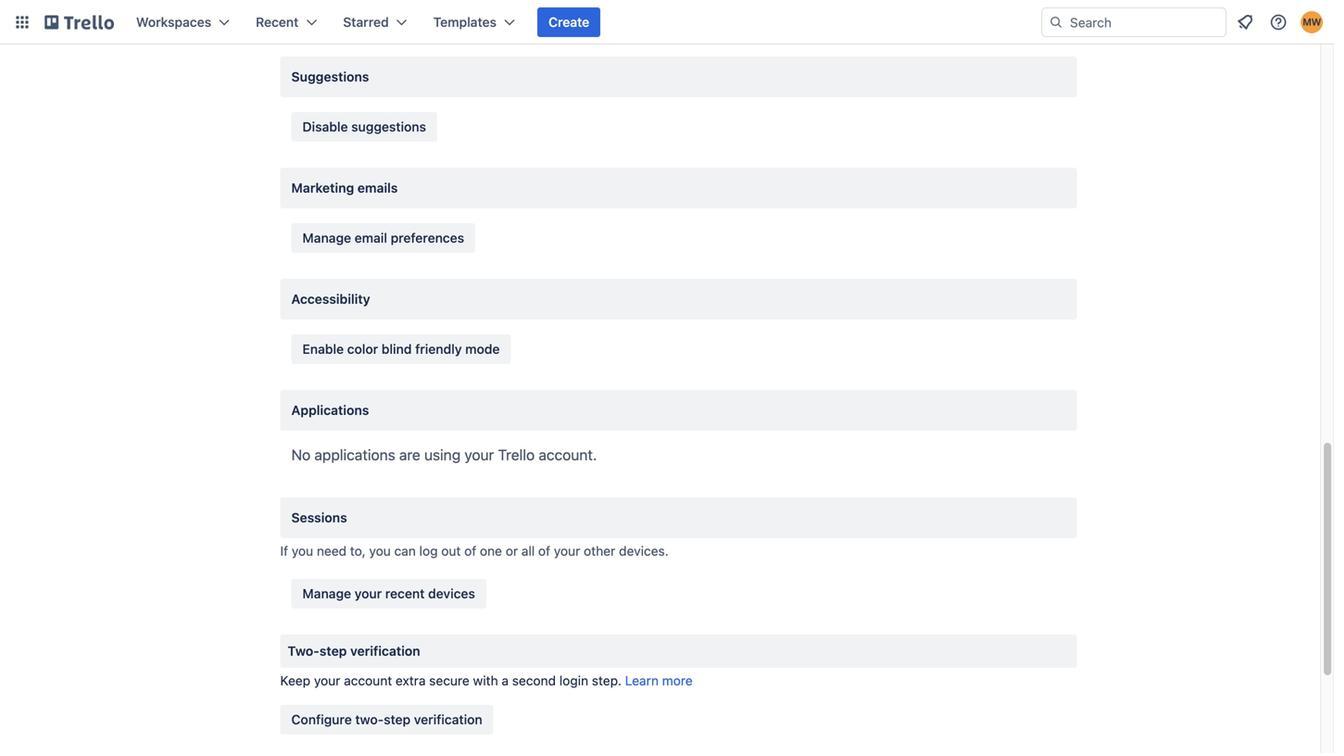 Task type: locate. For each thing, give the bounding box(es) containing it.
1 horizontal spatial of
[[539, 544, 551, 559]]

workspaces
[[136, 14, 211, 30]]

need
[[317, 544, 347, 559]]

verification up account
[[350, 644, 421, 659]]

marketing emails
[[292, 180, 398, 196]]

trello
[[498, 446, 535, 464]]

0 vertical spatial step
[[320, 644, 347, 659]]

0 horizontal spatial you
[[292, 544, 313, 559]]

you right to,
[[369, 544, 391, 559]]

0 notifications image
[[1235, 11, 1257, 33]]

manage for manage email preferences
[[303, 230, 351, 246]]

login
[[560, 674, 589, 689]]

1 horizontal spatial you
[[369, 544, 391, 559]]

step down extra
[[384, 712, 411, 728]]

of right all
[[539, 544, 551, 559]]

1 of from the left
[[465, 544, 477, 559]]

you right if
[[292, 544, 313, 559]]

enable color blind friendly mode
[[303, 342, 500, 357]]

create
[[549, 14, 590, 30]]

of
[[465, 544, 477, 559], [539, 544, 551, 559]]

step up account
[[320, 644, 347, 659]]

2 manage from the top
[[303, 586, 351, 602]]

color
[[347, 342, 378, 357]]

two-step verification
[[288, 644, 421, 659]]

Search field
[[1064, 8, 1227, 36]]

account.
[[539, 446, 597, 464]]

workspaces button
[[125, 7, 241, 37]]

you
[[292, 544, 313, 559], [369, 544, 391, 559]]

keep
[[280, 674, 311, 689]]

templates
[[434, 14, 497, 30]]

second
[[512, 674, 556, 689]]

1 horizontal spatial step
[[384, 712, 411, 728]]

verification down secure
[[414, 712, 483, 728]]

no applications are using your trello account.
[[292, 446, 597, 464]]

friendly
[[415, 342, 462, 357]]

1 vertical spatial verification
[[414, 712, 483, 728]]

applications
[[315, 446, 396, 464]]

learn
[[625, 674, 659, 689]]

your left other
[[554, 544, 581, 559]]

step.
[[592, 674, 622, 689]]

0 horizontal spatial step
[[320, 644, 347, 659]]

account
[[344, 674, 392, 689]]

of right out
[[465, 544, 477, 559]]

2 you from the left
[[369, 544, 391, 559]]

your
[[465, 446, 494, 464], [554, 544, 581, 559], [355, 586, 382, 602], [314, 674, 341, 689]]

1 you from the left
[[292, 544, 313, 559]]

are
[[399, 446, 421, 464]]

open information menu image
[[1270, 13, 1289, 32]]

1 manage from the top
[[303, 230, 351, 246]]

mode
[[466, 342, 500, 357]]

maria williams (mariawilliams94) image
[[1302, 11, 1324, 33]]

sessions
[[292, 510, 347, 526]]

out
[[442, 544, 461, 559]]

using
[[425, 446, 461, 464]]

search image
[[1049, 15, 1064, 30]]

manage left email
[[303, 230, 351, 246]]

2 of from the left
[[539, 544, 551, 559]]

extra
[[396, 674, 426, 689]]

applications
[[292, 403, 369, 418]]

if you need to, you can log out of one or all of your other devices.
[[280, 544, 669, 559]]

verification
[[350, 644, 421, 659], [414, 712, 483, 728]]

suggestions
[[352, 119, 426, 134]]

two-
[[288, 644, 320, 659]]

1 vertical spatial manage
[[303, 586, 351, 602]]

manage down need
[[303, 586, 351, 602]]

configure two-step verification link
[[280, 706, 494, 735]]

your left recent
[[355, 586, 382, 602]]

no
[[292, 446, 311, 464]]

starred
[[343, 14, 389, 30]]

enable
[[303, 342, 344, 357]]

0 horizontal spatial of
[[465, 544, 477, 559]]

step
[[320, 644, 347, 659], [384, 712, 411, 728]]

manage for manage your recent devices
[[303, 586, 351, 602]]

0 vertical spatial manage
[[303, 230, 351, 246]]

back to home image
[[44, 7, 114, 37]]

manage
[[303, 230, 351, 246], [303, 586, 351, 602]]

primary element
[[0, 0, 1335, 44]]

one
[[480, 544, 502, 559]]

configure two-step verification
[[292, 712, 483, 728]]

devices
[[428, 586, 475, 602]]



Task type: vqa. For each thing, say whether or not it's contained in the screenshot.
Click to unstar this board. It will be removed from your starred list. icon
no



Task type: describe. For each thing, give the bounding box(es) containing it.
manage email preferences
[[303, 230, 465, 246]]

manage your recent devices
[[303, 586, 475, 602]]

recent
[[256, 14, 299, 30]]

disable
[[303, 119, 348, 134]]

manage your recent devices link
[[292, 579, 487, 609]]

disable suggestions link
[[292, 112, 438, 142]]

templates button
[[422, 7, 527, 37]]

manage email preferences link
[[292, 223, 476, 253]]

if
[[280, 544, 288, 559]]

1 vertical spatial step
[[384, 712, 411, 728]]

starred button
[[332, 7, 419, 37]]

disable suggestions
[[303, 119, 426, 134]]

other
[[584, 544, 616, 559]]

marketing
[[292, 180, 354, 196]]

preferences
[[391, 230, 465, 246]]

0 vertical spatial verification
[[350, 644, 421, 659]]

your right using
[[465, 446, 494, 464]]

verification inside configure two-step verification link
[[414, 712, 483, 728]]

blind
[[382, 342, 412, 357]]

suggestions
[[292, 69, 369, 84]]

enable color blind friendly mode link
[[292, 335, 511, 364]]

to,
[[350, 544, 366, 559]]

all
[[522, 544, 535, 559]]

configure
[[292, 712, 352, 728]]

email
[[355, 230, 388, 246]]

with
[[473, 674, 498, 689]]

two-
[[355, 712, 384, 728]]

recent
[[386, 586, 425, 602]]

accessibility
[[292, 292, 371, 307]]

more
[[663, 674, 693, 689]]

or
[[506, 544, 518, 559]]

keep your account extra secure with a second login step. learn more
[[280, 674, 693, 689]]

log
[[420, 544, 438, 559]]

can
[[395, 544, 416, 559]]

switch to… image
[[13, 13, 32, 32]]

secure
[[429, 674, 470, 689]]

learn more link
[[625, 674, 693, 689]]

create button
[[538, 7, 601, 37]]

your right keep
[[314, 674, 341, 689]]

recent button
[[245, 7, 328, 37]]

emails
[[358, 180, 398, 196]]

a
[[502, 674, 509, 689]]

devices.
[[619, 544, 669, 559]]



